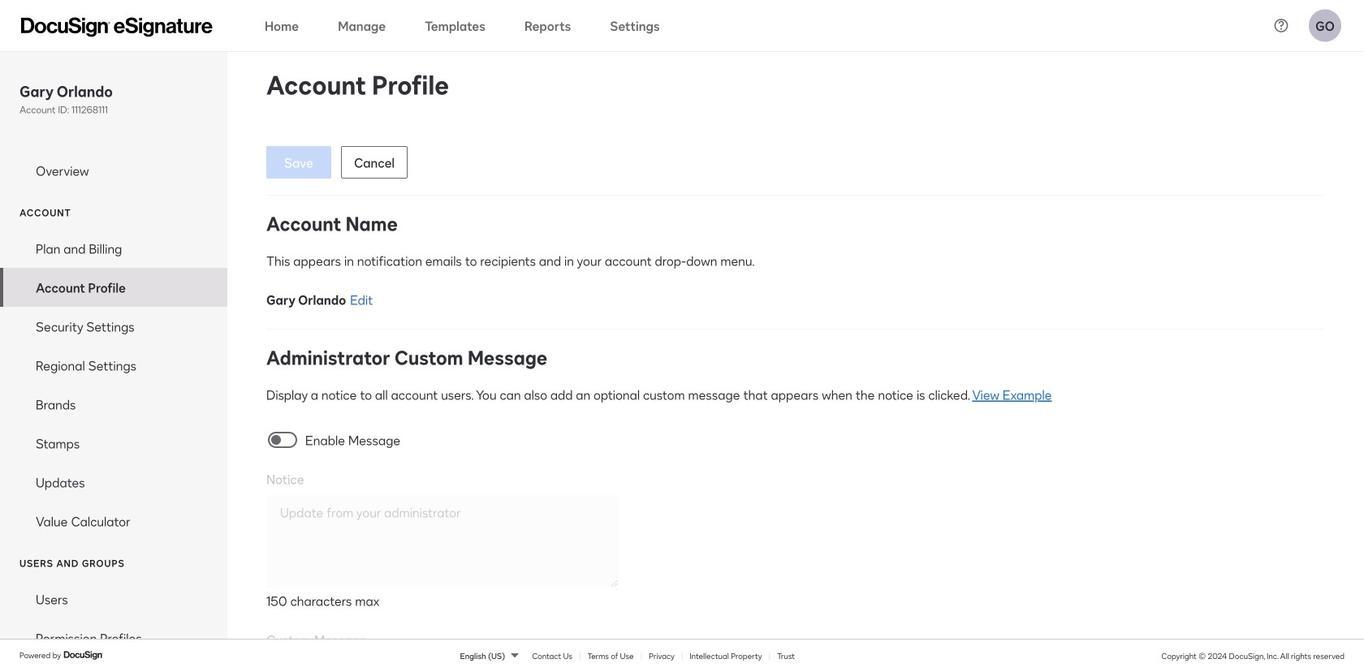 Task type: describe. For each thing, give the bounding box(es) containing it.
account element
[[0, 229, 227, 541]]

docusign admin image
[[21, 17, 213, 37]]



Task type: locate. For each thing, give the bounding box(es) containing it.
docusign image
[[63, 649, 104, 662]]

users and groups element
[[0, 580, 227, 672]]

None text field
[[266, 495, 619, 588]]



Task type: vqa. For each thing, say whether or not it's contained in the screenshot.
The Enter Keyword text box
no



